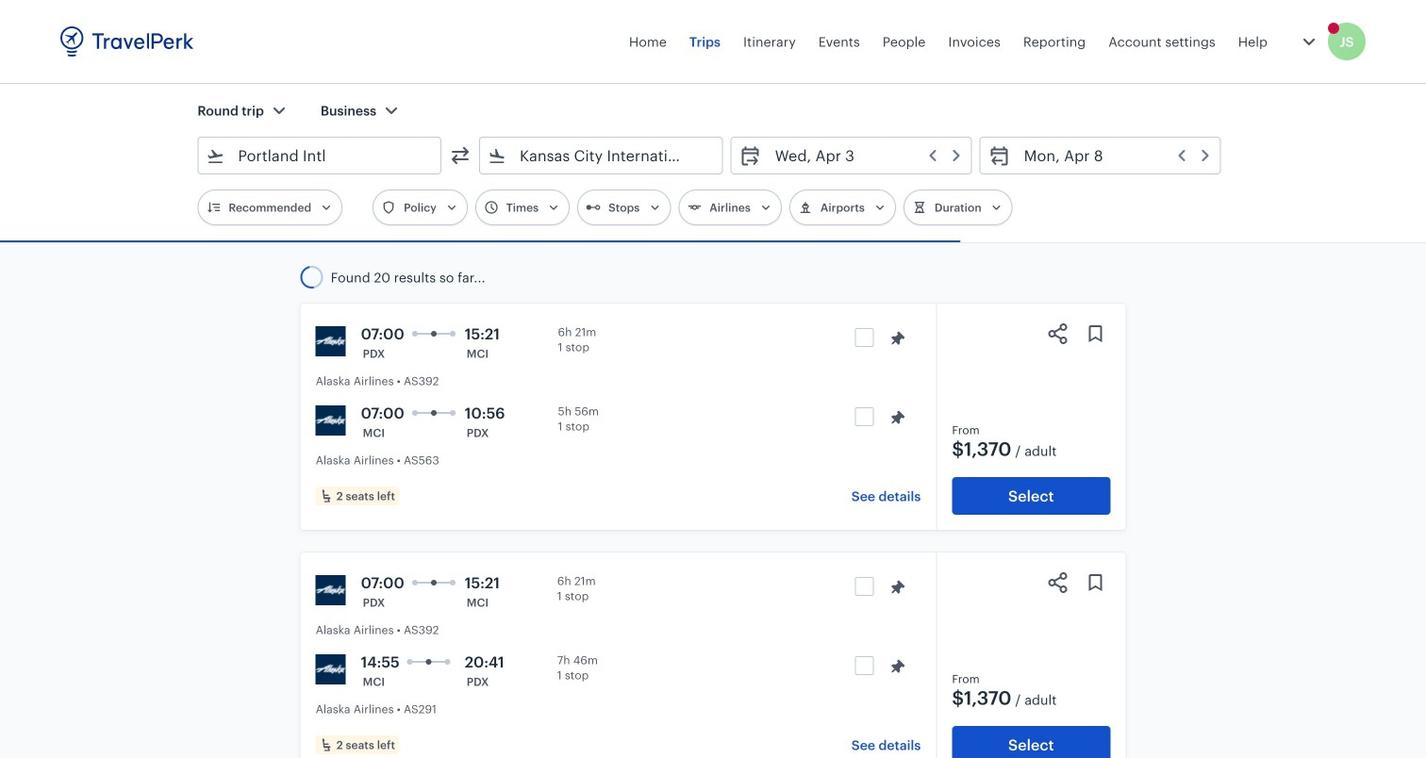 Task type: vqa. For each thing, say whether or not it's contained in the screenshot.
MOVE FORWARD TO SWITCH TO THE NEXT MONTH. icon
no



Task type: describe. For each thing, give the bounding box(es) containing it.
From search field
[[225, 141, 416, 171]]

3 alaska airlines image from the top
[[316, 655, 346, 685]]

alaska airlines image
[[316, 326, 346, 357]]

Return field
[[1011, 141, 1213, 171]]



Task type: locate. For each thing, give the bounding box(es) containing it.
alaska airlines image
[[316, 406, 346, 436], [316, 576, 346, 606], [316, 655, 346, 685]]

2 vertical spatial alaska airlines image
[[316, 655, 346, 685]]

To search field
[[507, 141, 698, 171]]

1 alaska airlines image from the top
[[316, 406, 346, 436]]

1 vertical spatial alaska airlines image
[[316, 576, 346, 606]]

Depart field
[[762, 141, 964, 171]]

0 vertical spatial alaska airlines image
[[316, 406, 346, 436]]

2 alaska airlines image from the top
[[316, 576, 346, 606]]



